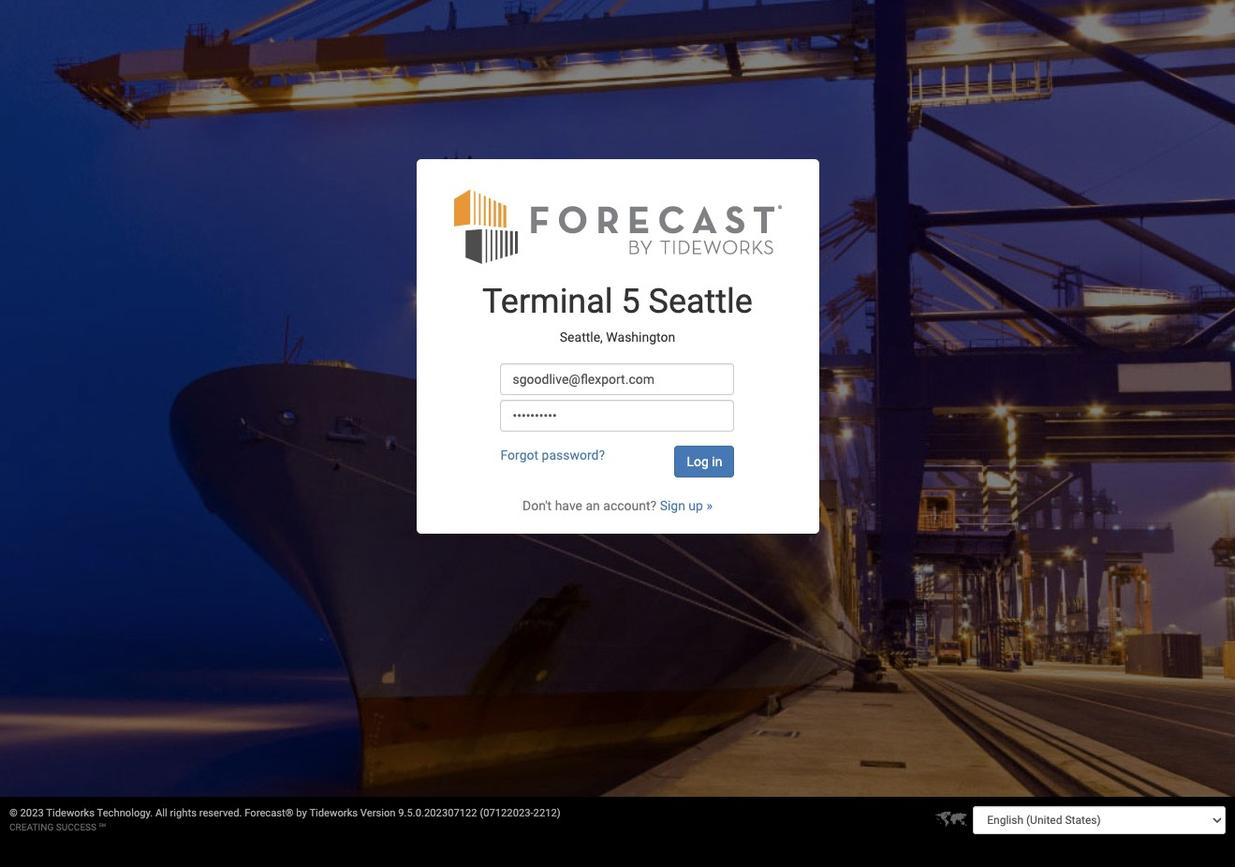 Task type: locate. For each thing, give the bounding box(es) containing it.
tideworks
[[46, 808, 95, 820], [309, 808, 358, 820]]

by
[[296, 808, 307, 820]]

washington
[[606, 330, 676, 345]]

version
[[361, 808, 396, 820]]

tideworks up success
[[46, 808, 95, 820]]

tideworks right the by
[[309, 808, 358, 820]]

terminal
[[483, 282, 613, 322]]

up
[[689, 499, 703, 514]]

all
[[156, 808, 167, 820]]

technology.
[[97, 808, 153, 820]]

2212)
[[534, 808, 561, 820]]

9.5.0.202307122
[[398, 808, 477, 820]]

log
[[687, 455, 709, 470]]

»
[[707, 499, 713, 514]]

0 horizontal spatial tideworks
[[46, 808, 95, 820]]

password?
[[542, 448, 605, 463]]

2 tideworks from the left
[[309, 808, 358, 820]]

1 tideworks from the left
[[46, 808, 95, 820]]

log in button
[[675, 446, 735, 478]]

in
[[712, 455, 723, 470]]

forgot
[[501, 448, 539, 463]]

5
[[622, 282, 640, 322]]

forecast® by tideworks image
[[454, 188, 782, 265]]

1 horizontal spatial tideworks
[[309, 808, 358, 820]]

℠
[[99, 823, 106, 833]]

2023
[[20, 808, 44, 820]]

reserved.
[[199, 808, 242, 820]]

don't
[[523, 499, 552, 514]]

don't have an account? sign up »
[[523, 499, 713, 514]]

©
[[9, 808, 18, 820]]

sign
[[660, 499, 686, 514]]

terminal 5 seattle seattle, washington
[[483, 282, 753, 345]]



Task type: vqa. For each thing, say whether or not it's contained in the screenshot.
1st | from the right
no



Task type: describe. For each thing, give the bounding box(es) containing it.
sign up » link
[[660, 499, 713, 514]]

creating
[[9, 823, 54, 833]]

forgot password? link
[[501, 448, 605, 463]]

account?
[[604, 499, 657, 514]]

(07122023-
[[480, 808, 534, 820]]

© 2023 tideworks technology. all rights reserved. forecast® by tideworks version 9.5.0.202307122 (07122023-2212) creating success ℠
[[9, 808, 561, 833]]

success
[[56, 823, 97, 833]]

seattle
[[649, 282, 753, 322]]

rights
[[170, 808, 197, 820]]

Email or username text field
[[501, 364, 735, 396]]

an
[[586, 499, 600, 514]]

forgot password? log in
[[501, 448, 723, 470]]

Password password field
[[501, 400, 735, 432]]

have
[[555, 499, 583, 514]]

forecast®
[[245, 808, 294, 820]]

seattle,
[[560, 330, 603, 345]]



